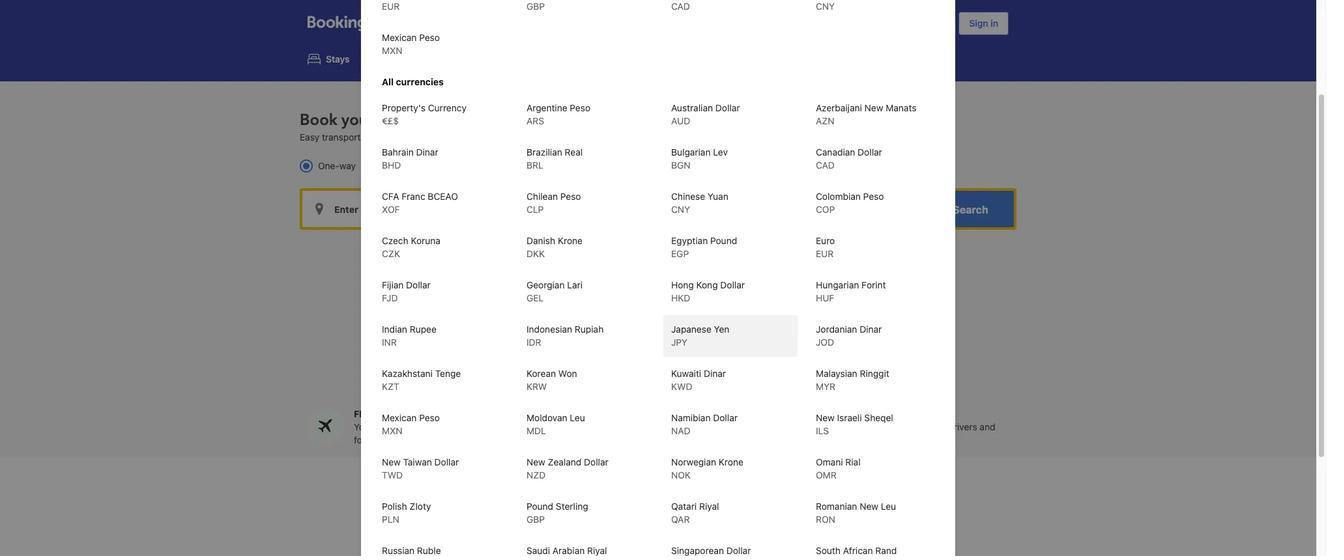 Task type: locate. For each thing, give the bounding box(es) containing it.
dollar right up
[[713, 413, 738, 424]]

czech koruna czk
[[382, 235, 441, 259]]

new right romanian
[[860, 501, 879, 512]]

Enter pick-up location text field
[[302, 191, 478, 228]]

driver
[[375, 422, 400, 433]]

1 vertical spatial pound
[[527, 501, 554, 512]]

book your airport taxi easy transportation between the airport and your accommodations
[[300, 110, 581, 143]]

peso down eur link
[[419, 32, 440, 43]]

1 horizontal spatial your
[[442, 422, 461, 433]]

ringgit
[[860, 368, 890, 379]]

brazilian real brl
[[527, 147, 583, 171]]

manats
[[886, 102, 917, 113]]

2 gbp from the top
[[527, 514, 545, 525]]

pln
[[382, 514, 399, 525]]

2 vertical spatial your
[[442, 422, 461, 433]]

airport down taxi
[[439, 132, 467, 143]]

0 vertical spatial mexican
[[382, 32, 417, 43]]

leu right romanian
[[881, 501, 896, 512]]

1 horizontal spatial no
[[738, 422, 749, 433]]

0 vertical spatial mexican peso mxn
[[382, 32, 440, 56]]

mxn
[[382, 45, 403, 56], [382, 426, 403, 437]]

mexican up the flights link
[[382, 32, 417, 43]]

dollar right the taiwan
[[435, 457, 459, 468]]

your
[[354, 422, 373, 433], [595, 422, 614, 433]]

pound down 18/11/2023 button
[[711, 235, 737, 246]]

leu
[[570, 413, 585, 424], [881, 501, 896, 512]]

0 horizontal spatial krone
[[558, 235, 583, 246]]

eur inside euro eur
[[816, 248, 834, 259]]

1 vertical spatial transportation
[[572, 498, 709, 527]]

1 vertical spatial gbp
[[527, 514, 545, 525]]

have
[[836, 435, 856, 446]]

new inside new zealand dollar nzd
[[527, 457, 545, 468]]

property's
[[382, 102, 426, 113]]

1 mexican peso mxn from the top
[[382, 32, 440, 56]]

korean
[[527, 368, 556, 379]]

new up twd
[[382, 457, 401, 468]]

krone down –
[[719, 457, 744, 468]]

0 vertical spatial gbp
[[527, 1, 545, 12]]

with
[[875, 422, 893, 433]]

1 horizontal spatial leu
[[881, 501, 896, 512]]

taxi
[[430, 110, 457, 131]]

new up ils
[[816, 413, 835, 424]]

0 vertical spatial no
[[738, 422, 749, 433]]

inr
[[382, 337, 397, 348]]

0 horizontal spatial your
[[354, 422, 373, 433]]

1 mexican from the top
[[382, 32, 417, 43]]

taiwan
[[403, 457, 432, 468]]

bceao
[[428, 191, 458, 202]]

0 horizontal spatial cny
[[671, 204, 690, 215]]

Enter destination text field
[[481, 191, 657, 228]]

dollar down extra
[[584, 457, 609, 468]]

0 vertical spatial your
[[341, 110, 374, 131]]

professional
[[895, 422, 946, 433]]

true
[[881, 409, 899, 420]]

0 vertical spatial airport
[[378, 110, 427, 131]]

bulgarian lev bgn
[[671, 147, 728, 171]]

1 gbp from the top
[[527, 1, 545, 12]]

1 horizontal spatial your
[[595, 422, 614, 433]]

0 horizontal spatial transportation
[[322, 132, 382, 143]]

no right –
[[738, 422, 749, 433]]

sterling
[[556, 501, 588, 512]]

kazakhstani tenge kzt
[[382, 368, 461, 392]]

and left "wait"
[[487, 422, 503, 433]]

1 vertical spatial cny
[[671, 204, 690, 215]]

1 vertical spatial mexican
[[382, 413, 417, 424]]

book
[[300, 110, 338, 131]]

airport up between
[[378, 110, 427, 131]]

1 horizontal spatial transportation
[[572, 498, 709, 527]]

0 vertical spatial cad
[[671, 1, 690, 12]]

mxn up all
[[382, 45, 403, 56]]

made
[[714, 498, 769, 527]]

cop
[[816, 204, 835, 215]]

your down flight
[[354, 422, 373, 433]]

your left accommodations on the left
[[487, 132, 506, 143]]

huf
[[816, 293, 835, 304]]

peso right chilean
[[561, 191, 581, 202]]

0 vertical spatial leu
[[570, 413, 585, 424]]

dollar right canadian
[[858, 147, 883, 158]]

2 vertical spatial dinar
[[704, 368, 726, 379]]

hkd
[[671, 293, 691, 304]]

way
[[340, 161, 356, 172]]

namibian dollar nad
[[671, 413, 738, 437]]

and right drivers
[[980, 422, 996, 433]]

danish
[[527, 235, 556, 246]]

transportation inside book your airport taxi easy transportation between the airport and your accommodations
[[322, 132, 382, 143]]

dinar down the
[[416, 147, 439, 158]]

dollar right kong
[[721, 280, 745, 291]]

leu right moldovan
[[570, 413, 585, 424]]

fjd
[[382, 293, 398, 304]]

your
[[341, 110, 374, 131], [487, 132, 506, 143], [442, 422, 461, 433]]

will
[[402, 422, 416, 433]]

moldovan
[[527, 413, 568, 424]]

1 horizontal spatial cny
[[816, 1, 835, 12]]

1 vertical spatial leu
[[881, 501, 896, 512]]

0 vertical spatial eur
[[382, 1, 400, 12]]

indonesian
[[527, 324, 572, 335]]

1 vertical spatial airport
[[439, 132, 467, 143]]

sheqel
[[865, 413, 894, 424]]

bulgarian
[[671, 147, 711, 158]]

dollar inside new zealand dollar nzd
[[584, 457, 609, 468]]

dinar for jordanian dinar jod
[[860, 324, 882, 335]]

krone
[[558, 235, 583, 246], [719, 457, 744, 468]]

2 your from the left
[[595, 422, 614, 433]]

qatari riyal qar
[[671, 501, 719, 525]]

if
[[386, 435, 391, 446]]

1 vertical spatial krone
[[719, 457, 744, 468]]

0 horizontal spatial eur
[[382, 1, 400, 12]]

1 horizontal spatial airport
[[439, 132, 467, 143]]

peso right argentine
[[570, 102, 591, 113]]

dollar inside fijian dollar fjd
[[406, 280, 431, 291]]

krone right danish
[[558, 235, 583, 246]]

mxn down tracking
[[382, 426, 403, 437]]

0 horizontal spatial dinar
[[416, 147, 439, 158]]

dinar right kuwaiti
[[704, 368, 726, 379]]

krone for norwegian krone nok
[[719, 457, 744, 468]]

transportation up way
[[322, 132, 382, 143]]

nad
[[671, 426, 691, 437]]

1 horizontal spatial eur
[[816, 248, 834, 259]]

hong kong dollar hkd
[[671, 280, 745, 304]]

jod
[[816, 337, 834, 348]]

dollar right fijian
[[406, 280, 431, 291]]

twd
[[382, 470, 403, 481]]

rupiah
[[575, 324, 604, 335]]

dollar right australian
[[716, 102, 740, 113]]

airport
[[378, 110, 427, 131], [439, 132, 467, 143]]

transportation down nok
[[572, 498, 709, 527]]

2 horizontal spatial dinar
[[860, 324, 882, 335]]

care
[[922, 435, 940, 446]]

krone for danish krone dkk
[[558, 235, 583, 246]]

ron
[[816, 514, 836, 525]]

0 vertical spatial transportation
[[322, 132, 382, 143]]

dinar inside the jordanian dinar jod
[[860, 324, 882, 335]]

0 horizontal spatial cad
[[671, 1, 690, 12]]

currency
[[428, 102, 467, 113]]

1 mxn from the top
[[382, 45, 403, 56]]

easy
[[775, 498, 818, 527]]

krone inside norwegian krone nok
[[719, 457, 744, 468]]

2 mexican peso mxn from the top
[[382, 413, 440, 437]]

1 vertical spatial mexican peso mxn
[[382, 413, 440, 437]]

rial
[[846, 457, 861, 468]]

1 vertical spatial dinar
[[860, 324, 882, 335]]

xof
[[382, 204, 400, 215]]

your right track
[[442, 422, 461, 433]]

new inside new israeli sheqel ils
[[816, 413, 835, 424]]

service
[[901, 409, 934, 420]]

1 vertical spatial eur
[[816, 248, 834, 259]]

eur down euro
[[816, 248, 834, 259]]

your left €£$
[[341, 110, 374, 131]]

new up nzd
[[527, 457, 545, 468]]

rupee
[[410, 324, 437, 335]]

dinar inside bahrain dinar bhd
[[416, 147, 439, 158]]

0 horizontal spatial airport
[[378, 110, 427, 131]]

cad
[[671, 1, 690, 12], [816, 160, 835, 171]]

new left manats
[[865, 102, 884, 113]]

argentine
[[527, 102, 568, 113]]

2 horizontal spatial your
[[487, 132, 506, 143]]

canadian dollar cad
[[816, 147, 883, 171]]

pound down nzd
[[527, 501, 554, 512]]

12:00
[[811, 204, 836, 215]]

gel
[[527, 293, 544, 304]]

search
[[953, 204, 989, 216]]

0 vertical spatial mxn
[[382, 45, 403, 56]]

1 vertical spatial mxn
[[382, 426, 403, 437]]

mexican up it's at left
[[382, 413, 417, 424]]

1 horizontal spatial dinar
[[704, 368, 726, 379]]

flights
[[394, 54, 423, 65]]

leu inside moldovan leu mdl
[[570, 413, 585, 424]]

kuwaiti dinar kwd
[[671, 368, 726, 392]]

flight
[[463, 422, 485, 433]]

dkk
[[527, 248, 545, 259]]

and right the
[[469, 132, 485, 143]]

stays
[[326, 54, 350, 65]]

0 horizontal spatial leu
[[570, 413, 585, 424]]

your inside flight tracking your driver will track your flight and wait for you if it's delayed
[[354, 422, 373, 433]]

krone inside danish krone dkk
[[558, 235, 583, 246]]

new inside new taiwan dollar twd
[[382, 457, 401, 468]]

flight
[[354, 409, 380, 420]]

delayed
[[409, 435, 442, 446]]

kwd
[[671, 381, 693, 392]]

1 horizontal spatial pound
[[711, 235, 737, 246]]

0 vertical spatial dinar
[[416, 147, 439, 158]]

1 vertical spatial cad
[[816, 160, 835, 171]]

1 horizontal spatial cad
[[816, 160, 835, 171]]

dinar right jordanian
[[860, 324, 882, 335]]

won
[[559, 368, 577, 379]]

your up extra
[[595, 422, 614, 433]]

dinar inside kuwaiti dinar kwd
[[704, 368, 726, 379]]

we
[[836, 422, 850, 433]]

peso right the colombian
[[864, 191, 884, 202]]

1 your from the left
[[354, 422, 373, 433]]

0 horizontal spatial pound
[[527, 501, 554, 512]]

1 horizontal spatial krone
[[719, 457, 744, 468]]

tried and true service we work with professional drivers and have 24/7 customer care
[[836, 409, 996, 446]]

€£$
[[382, 115, 399, 126]]

booking.com online hotel reservations image
[[308, 16, 402, 31]]

no down is
[[647, 435, 657, 446]]

0 horizontal spatial no
[[647, 435, 657, 446]]

eur up booking.com online hotel reservations image
[[382, 1, 400, 12]]

indian
[[382, 324, 407, 335]]

0 vertical spatial krone
[[558, 235, 583, 246]]

0 vertical spatial pound
[[711, 235, 737, 246]]



Task type: vqa. For each thing, say whether or not it's contained in the screenshot.


Task type: describe. For each thing, give the bounding box(es) containing it.
new israeli sheqel ils
[[816, 413, 894, 437]]

bgn
[[671, 160, 691, 171]]

new for new zealand dollar nzd
[[527, 457, 545, 468]]

qar
[[671, 514, 690, 525]]

one-
[[318, 161, 340, 172]]

dinar for bahrain dinar bhd
[[416, 147, 439, 158]]

ils
[[816, 426, 829, 437]]

18/11/2023
[[692, 204, 741, 215]]

easy
[[300, 132, 320, 143]]

malaysian ringgit myr
[[816, 368, 890, 392]]

jordanian
[[816, 324, 858, 335]]

peso inside colombian peso cop
[[864, 191, 884, 202]]

kazakhstani
[[382, 368, 433, 379]]

azerbaijani
[[816, 102, 862, 113]]

new inside azerbaijani new manats azn
[[865, 102, 884, 113]]

forint
[[862, 280, 886, 291]]

real
[[565, 147, 583, 158]]

japanese yen jpy
[[671, 324, 730, 348]]

in
[[991, 18, 999, 29]]

fijian
[[382, 280, 404, 291]]

cfa
[[382, 191, 399, 202]]

cad inside canadian dollar cad
[[816, 160, 835, 171]]

front
[[708, 422, 728, 433]]

wait
[[505, 422, 522, 433]]

fijian dollar fjd
[[382, 280, 431, 304]]

new for new taiwan dollar twd
[[382, 457, 401, 468]]

it's
[[394, 435, 406, 446]]

idr
[[527, 337, 541, 348]]

0 vertical spatial cny
[[816, 1, 835, 12]]

eur link
[[374, 0, 508, 21]]

australian dollar aud
[[671, 102, 740, 126]]

peso up delayed
[[419, 413, 440, 424]]

your inside your price is confirmed up front – no extra costs, no cash required
[[595, 422, 614, 433]]

norwegian
[[671, 457, 716, 468]]

new inside the romanian new leu ron
[[860, 501, 879, 512]]

lev
[[713, 147, 728, 158]]

sign
[[970, 18, 989, 29]]

and inside book your airport taxi easy transportation between the airport and your accommodations
[[469, 132, 485, 143]]

tracking
[[382, 409, 419, 420]]

egp
[[671, 248, 689, 259]]

brl
[[527, 160, 544, 171]]

flights link
[[365, 44, 434, 74]]

hungarian forint huf
[[816, 280, 886, 304]]

pound inside pound sterling gbp
[[527, 501, 554, 512]]

egyptian pound egp
[[671, 235, 737, 259]]

argentine peso ars
[[527, 102, 591, 126]]

dollar inside the australian dollar aud
[[716, 102, 740, 113]]

pound inside egyptian pound egp
[[711, 235, 737, 246]]

jordanian dinar jod
[[816, 324, 882, 348]]

euro
[[816, 235, 835, 246]]

2 mxn from the top
[[382, 426, 403, 437]]

canadian
[[816, 147, 856, 158]]

sign in link
[[959, 12, 1009, 35]]

tried
[[836, 409, 859, 420]]

riyal
[[699, 501, 719, 512]]

new taiwan dollar twd
[[382, 457, 459, 481]]

your inside flight tracking your driver will track your flight and wait for you if it's delayed
[[442, 422, 461, 433]]

2 mexican from the top
[[382, 413, 417, 424]]

gbp inside pound sterling gbp
[[527, 514, 545, 525]]

required
[[682, 435, 717, 446]]

dollar inside new taiwan dollar twd
[[435, 457, 459, 468]]

romanian new leu ron
[[816, 501, 896, 525]]

korean won krw
[[527, 368, 577, 392]]

brazilian
[[527, 147, 562, 158]]

and inside flight tracking your driver will track your flight and wait for you if it's delayed
[[487, 422, 503, 433]]

dollar inside hong kong dollar hkd
[[721, 280, 745, 291]]

dinar for kuwaiti dinar kwd
[[704, 368, 726, 379]]

airport transportation made easy
[[499, 498, 818, 527]]

azn
[[816, 115, 835, 126]]

tenge
[[435, 368, 461, 379]]

omani rial omr
[[816, 457, 861, 481]]

peso inside 'argentine peso ars'
[[570, 102, 591, 113]]

1 vertical spatial no
[[647, 435, 657, 446]]

chilean
[[527, 191, 558, 202]]

your price is confirmed up front – no extra costs, no cash required
[[595, 422, 749, 446]]

dollar inside namibian dollar nad
[[713, 413, 738, 424]]

polish zloty pln
[[382, 501, 431, 525]]

omani
[[816, 457, 843, 468]]

1 vertical spatial your
[[487, 132, 506, 143]]

hungarian
[[816, 280, 859, 291]]

costs,
[[619, 435, 644, 446]]

yen
[[714, 324, 730, 335]]

bhd
[[382, 160, 401, 171]]

egyptian
[[671, 235, 708, 246]]

czech
[[382, 235, 409, 246]]

price
[[617, 422, 638, 433]]

peso inside chilean peso clp
[[561, 191, 581, 202]]

you
[[368, 435, 383, 446]]

accommodations
[[509, 132, 581, 143]]

bahrain
[[382, 147, 414, 158]]

flight tracking your driver will track your flight and wait for you if it's delayed
[[354, 409, 522, 446]]

dollar inside canadian dollar cad
[[858, 147, 883, 158]]

australian
[[671, 102, 713, 113]]

cfa franc bceao xof
[[382, 191, 458, 215]]

danish krone dkk
[[527, 235, 583, 259]]

cny link
[[808, 0, 943, 21]]

clp
[[527, 204, 544, 215]]

zealand
[[548, 457, 582, 468]]

confirmed
[[650, 422, 692, 433]]

new for new israeli sheqel ils
[[816, 413, 835, 424]]

stays link
[[297, 44, 360, 74]]

18/11/2023 button
[[660, 191, 776, 228]]

drivers
[[949, 422, 978, 433]]

leu inside the romanian new leu ron
[[881, 501, 896, 512]]

0 horizontal spatial your
[[341, 110, 374, 131]]

omr
[[816, 470, 837, 481]]

is
[[640, 422, 647, 433]]

koruna
[[411, 235, 441, 246]]

and up 'work'
[[862, 409, 878, 420]]

gbp link
[[519, 0, 653, 21]]

cny inside chinese yuan cny
[[671, 204, 690, 215]]

24/7
[[859, 435, 878, 446]]

moldovan leu mdl
[[527, 413, 585, 437]]

franc
[[402, 191, 425, 202]]

ars
[[527, 115, 544, 126]]



